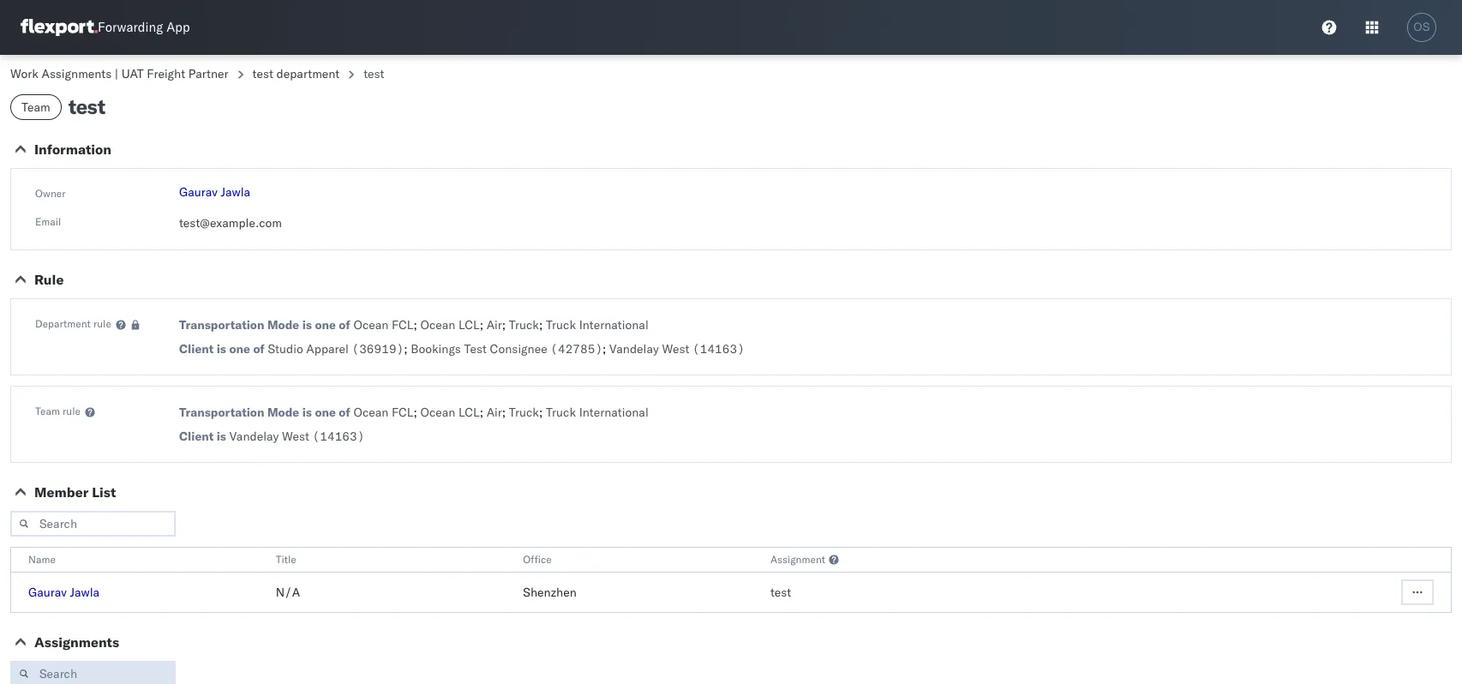 Task type: vqa. For each thing, say whether or not it's contained in the screenshot.
Client to the top
yes



Task type: locate. For each thing, give the bounding box(es) containing it.
name
[[28, 553, 56, 566]]

0 horizontal spatial gaurav jawla link
[[28, 585, 100, 600]]

of
[[339, 317, 350, 333], [253, 341, 265, 357], [339, 405, 350, 420]]

assignments
[[42, 66, 112, 81], [34, 633, 119, 651]]

truck
[[509, 317, 539, 333], [546, 317, 576, 333], [509, 405, 539, 420], [546, 405, 576, 420]]

ocean fcl ; ocean lcl ; air ; truck ; truck international down studio apparel (36919) ; bookings test consignee (42785) ; vandelay west (14163)
[[354, 405, 649, 420]]

0 vertical spatial transportation mode is one of
[[179, 317, 350, 333]]

0 vertical spatial gaurav
[[179, 184, 218, 200]]

of up apparel at the left
[[339, 317, 350, 333]]

test
[[253, 66, 273, 81], [364, 66, 385, 81], [68, 93, 105, 119], [771, 585, 791, 600]]

test department link
[[253, 66, 340, 81]]

transportation mode is one of
[[179, 317, 350, 333], [179, 405, 350, 420]]

ocean up bookings
[[420, 317, 456, 333]]

0 vertical spatial of
[[339, 317, 350, 333]]

lcl up 'test'
[[459, 317, 480, 333]]

1 vertical spatial team
[[35, 405, 60, 417]]

0 vertical spatial team
[[21, 99, 50, 115]]

is left "vandelay west (14163)"
[[217, 429, 226, 444]]

1 client from the top
[[179, 341, 214, 357]]

transportation up client is
[[179, 405, 264, 420]]

0 vertical spatial one
[[315, 317, 336, 333]]

1 vertical spatial one
[[229, 341, 250, 357]]

app
[[166, 19, 190, 36]]

one
[[315, 317, 336, 333], [229, 341, 250, 357], [315, 405, 336, 420]]

ocean fcl ; ocean lcl ; air ; truck ; truck international
[[354, 317, 649, 333], [354, 405, 649, 420]]

air for studio apparel (36919)
[[487, 317, 502, 333]]

air
[[487, 317, 502, 333], [487, 405, 502, 420]]

0 vertical spatial fcl
[[392, 317, 414, 333]]

1 lcl from the top
[[459, 317, 480, 333]]

1 fcl from the top
[[392, 317, 414, 333]]

0 vertical spatial rule
[[93, 317, 111, 330]]

;
[[414, 317, 417, 333], [480, 317, 483, 333], [502, 317, 506, 333], [539, 317, 543, 333], [404, 341, 408, 357], [603, 341, 606, 357], [414, 405, 417, 420], [480, 405, 483, 420], [502, 405, 506, 420], [539, 405, 543, 420]]

0 vertical spatial search text field
[[10, 511, 176, 537]]

1 transportation from the top
[[179, 317, 264, 333]]

gaurav down name
[[28, 585, 67, 600]]

international
[[579, 317, 649, 333], [579, 405, 649, 420]]

1 horizontal spatial jawla
[[221, 184, 250, 200]]

test up information
[[68, 93, 105, 119]]

truck up consignee
[[509, 317, 539, 333]]

fcl
[[392, 317, 414, 333], [392, 405, 414, 420]]

2 transportation mode is one of from the top
[[179, 405, 350, 420]]

vandelay
[[610, 341, 659, 357], [229, 429, 279, 444]]

2 transportation from the top
[[179, 405, 264, 420]]

truck down consignee
[[509, 405, 539, 420]]

0 vertical spatial international
[[579, 317, 649, 333]]

1 vertical spatial gaurav jawla link
[[28, 585, 100, 600]]

0 horizontal spatial gaurav jawla
[[28, 585, 100, 600]]

(14163)
[[693, 341, 745, 357], [313, 429, 365, 444]]

0 vertical spatial vandelay
[[610, 341, 659, 357]]

one up "vandelay west (14163)"
[[315, 405, 336, 420]]

team
[[21, 99, 50, 115], [35, 405, 60, 417]]

n/a
[[276, 585, 300, 600]]

one for studio apparel (36919)
[[315, 317, 336, 333]]

test right department
[[364, 66, 385, 81]]

1 international from the top
[[579, 317, 649, 333]]

gaurav jawla link down name
[[28, 585, 100, 600]]

1 vertical spatial search text field
[[10, 661, 176, 684]]

member
[[34, 483, 89, 501]]

1 horizontal spatial vandelay
[[610, 341, 659, 357]]

is
[[302, 317, 312, 333], [217, 341, 226, 357], [302, 405, 312, 420], [217, 429, 226, 444]]

truck down '(42785)' in the left of the page
[[546, 405, 576, 420]]

1 vertical spatial jawla
[[70, 585, 100, 600]]

mode for vandelay west (14163)
[[267, 405, 299, 420]]

transportation mode is one of up "vandelay west (14163)"
[[179, 405, 350, 420]]

os
[[1414, 21, 1430, 33]]

0 vertical spatial lcl
[[459, 317, 480, 333]]

international for studio apparel (36919)
[[579, 317, 649, 333]]

air up studio apparel (36919) ; bookings test consignee (42785) ; vandelay west (14163)
[[487, 317, 502, 333]]

flexport. image
[[21, 19, 98, 36]]

1 vertical spatial transportation
[[179, 405, 264, 420]]

gaurav jawla up test@example.com
[[179, 184, 250, 200]]

ocean fcl ; ocean lcl ; air ; truck ; truck international up studio apparel (36919) ; bookings test consignee (42785) ; vandelay west (14163)
[[354, 317, 649, 333]]

0 vertical spatial transportation
[[179, 317, 264, 333]]

work assignments | uat freight partner link
[[10, 66, 229, 81]]

1 vertical spatial rule
[[63, 405, 81, 417]]

gaurav jawla
[[179, 184, 250, 200], [28, 585, 100, 600]]

1 vertical spatial gaurav
[[28, 585, 67, 600]]

gaurav jawla link
[[179, 184, 250, 200], [28, 585, 100, 600]]

mode up studio
[[267, 317, 299, 333]]

fcl up (36919)
[[392, 317, 414, 333]]

0 vertical spatial gaurav jawla link
[[179, 184, 250, 200]]

0 vertical spatial jawla
[[221, 184, 250, 200]]

transportation mode is one of for vandelay west (14163)
[[179, 405, 350, 420]]

mode
[[267, 317, 299, 333], [267, 405, 299, 420]]

ocean fcl ; ocean lcl ; air ; truck ; truck international for vandelay west (14163)
[[354, 405, 649, 420]]

2 vertical spatial of
[[339, 405, 350, 420]]

0 horizontal spatial vandelay
[[229, 429, 279, 444]]

2 search text field from the top
[[10, 661, 176, 684]]

1 vertical spatial (14163)
[[313, 429, 365, 444]]

1 horizontal spatial gaurav jawla link
[[179, 184, 250, 200]]

ocean
[[354, 317, 389, 333], [420, 317, 456, 333], [354, 405, 389, 420], [420, 405, 456, 420]]

|
[[115, 66, 118, 81]]

client for client is one of
[[179, 341, 214, 357]]

vandelay right '(42785)' in the left of the page
[[610, 341, 659, 357]]

transportation up 'client is one of'
[[179, 317, 264, 333]]

1 horizontal spatial west
[[662, 341, 690, 357]]

team down work
[[21, 99, 50, 115]]

1 mode from the top
[[267, 317, 299, 333]]

2 international from the top
[[579, 405, 649, 420]]

1 transportation mode is one of from the top
[[179, 317, 350, 333]]

transportation mode is one of up studio
[[179, 317, 350, 333]]

0 horizontal spatial gaurav
[[28, 585, 67, 600]]

Search text field
[[10, 511, 176, 537], [10, 661, 176, 684]]

gaurav for the gaurav jawla 'link' to the top
[[179, 184, 218, 200]]

1 vertical spatial transportation mode is one of
[[179, 405, 350, 420]]

one up apparel at the left
[[315, 317, 336, 333]]

is up "vandelay west (14163)"
[[302, 405, 312, 420]]

1 vertical spatial gaurav jawla
[[28, 585, 100, 600]]

is left studio
[[217, 341, 226, 357]]

1 horizontal spatial (14163)
[[693, 341, 745, 357]]

freight
[[147, 66, 185, 81]]

team up member
[[35, 405, 60, 417]]

lcl down 'test'
[[459, 405, 480, 420]]

1 vertical spatial lcl
[[459, 405, 480, 420]]

gaurav jawla down name
[[28, 585, 100, 600]]

vandelay west (14163)
[[229, 429, 365, 444]]

0 vertical spatial mode
[[267, 317, 299, 333]]

0 vertical spatial west
[[662, 341, 690, 357]]

international down '(42785)' in the left of the page
[[579, 405, 649, 420]]

is up apparel at the left
[[302, 317, 312, 333]]

0 horizontal spatial rule
[[63, 405, 81, 417]]

2 ocean fcl ; ocean lcl ; air ; truck ; truck international from the top
[[354, 405, 649, 420]]

test@example.com
[[179, 215, 282, 231]]

1 air from the top
[[487, 317, 502, 333]]

rule for client is one of
[[93, 317, 111, 330]]

international up '(42785)' in the left of the page
[[579, 317, 649, 333]]

gaurav
[[179, 184, 218, 200], [28, 585, 67, 600]]

1 vertical spatial international
[[579, 405, 649, 420]]

rule up member list
[[63, 405, 81, 417]]

of left studio
[[253, 341, 265, 357]]

1 horizontal spatial rule
[[93, 317, 111, 330]]

gaurav up test@example.com
[[179, 184, 218, 200]]

0 vertical spatial ocean fcl ; ocean lcl ; air ; truck ; truck international
[[354, 317, 649, 333]]

lcl
[[459, 317, 480, 333], [459, 405, 480, 420]]

transportation
[[179, 317, 264, 333], [179, 405, 264, 420]]

client
[[179, 341, 214, 357], [179, 429, 214, 444]]

2 air from the top
[[487, 405, 502, 420]]

1 search text field from the top
[[10, 511, 176, 537]]

rule
[[93, 317, 111, 330], [63, 405, 81, 417]]

gaurav jawla link up test@example.com
[[179, 184, 250, 200]]

1 horizontal spatial gaurav jawla
[[179, 184, 250, 200]]

1 vertical spatial ocean fcl ; ocean lcl ; air ; truck ; truck international
[[354, 405, 649, 420]]

one left studio
[[229, 341, 250, 357]]

lcl for studio apparel (36919)
[[459, 317, 480, 333]]

search text field for member list
[[10, 511, 176, 537]]

fcl down (36919)
[[392, 405, 414, 420]]

2 lcl from the top
[[459, 405, 480, 420]]

1 vertical spatial fcl
[[392, 405, 414, 420]]

international for vandelay west (14163)
[[579, 405, 649, 420]]

information
[[34, 141, 111, 158]]

1 vertical spatial vandelay
[[229, 429, 279, 444]]

0 vertical spatial (14163)
[[693, 341, 745, 357]]

air down studio apparel (36919) ; bookings test consignee (42785) ; vandelay west (14163)
[[487, 405, 502, 420]]

1 vertical spatial air
[[487, 405, 502, 420]]

forwarding app link
[[21, 19, 190, 36]]

ocean down (36919)
[[354, 405, 389, 420]]

1 vertical spatial mode
[[267, 405, 299, 420]]

partner
[[188, 66, 229, 81]]

0 horizontal spatial jawla
[[70, 585, 100, 600]]

2 vertical spatial one
[[315, 405, 336, 420]]

1 vertical spatial client
[[179, 429, 214, 444]]

1 horizontal spatial gaurav
[[179, 184, 218, 200]]

work
[[10, 66, 38, 81]]

2 mode from the top
[[267, 405, 299, 420]]

1 ocean fcl ; ocean lcl ; air ; truck ; truck international from the top
[[354, 317, 649, 333]]

0 vertical spatial gaurav jawla
[[179, 184, 250, 200]]

team rule
[[35, 405, 81, 417]]

2 client from the top
[[179, 429, 214, 444]]

mode up "vandelay west (14163)"
[[267, 405, 299, 420]]

0 vertical spatial client
[[179, 341, 214, 357]]

west
[[662, 341, 690, 357], [282, 429, 309, 444]]

of up "vandelay west (14163)"
[[339, 405, 350, 420]]

transportation for client is one of
[[179, 317, 264, 333]]

vandelay right client is
[[229, 429, 279, 444]]

jawla
[[221, 184, 250, 200], [70, 585, 100, 600]]

2 fcl from the top
[[392, 405, 414, 420]]

0 vertical spatial air
[[487, 317, 502, 333]]

rule right the department
[[93, 317, 111, 330]]

0 horizontal spatial west
[[282, 429, 309, 444]]



Task type: describe. For each thing, give the bounding box(es) containing it.
truck up '(42785)' in the left of the page
[[546, 317, 576, 333]]

studio
[[268, 341, 303, 357]]

of for vandelay west (14163)
[[339, 405, 350, 420]]

title
[[276, 553, 296, 566]]

1 vertical spatial assignments
[[34, 633, 119, 651]]

air for vandelay west (14163)
[[487, 405, 502, 420]]

0 vertical spatial assignments
[[42, 66, 112, 81]]

gaurav jawla for the left the gaurav jawla 'link'
[[28, 585, 100, 600]]

lcl for vandelay west (14163)
[[459, 405, 480, 420]]

test left department
[[253, 66, 273, 81]]

mode for studio apparel (36919)
[[267, 317, 299, 333]]

0 horizontal spatial (14163)
[[313, 429, 365, 444]]

member list
[[34, 483, 116, 501]]

rule
[[34, 271, 64, 288]]

department rule
[[35, 317, 111, 330]]

studio apparel (36919) ; bookings test consignee (42785) ; vandelay west (14163)
[[268, 341, 745, 357]]

transportation mode is one of for studio apparel (36919)
[[179, 317, 350, 333]]

one for vandelay west (14163)
[[315, 405, 336, 420]]

consignee
[[490, 341, 547, 357]]

(36919)
[[352, 341, 404, 357]]

department
[[276, 66, 340, 81]]

work assignments | uat freight partner
[[10, 66, 229, 81]]

department
[[35, 317, 91, 330]]

rule for client is
[[63, 405, 81, 417]]

fcl for studio apparel (36919)
[[392, 317, 414, 333]]

search text field for assignments
[[10, 661, 176, 684]]

assignment
[[771, 553, 825, 566]]

forwarding app
[[98, 19, 190, 36]]

ocean fcl ; ocean lcl ; air ; truck ; truck international for studio apparel (36919)
[[354, 317, 649, 333]]

owner
[[35, 187, 66, 200]]

client is one of
[[179, 341, 265, 357]]

fcl for vandelay west (14163)
[[392, 405, 414, 420]]

gaurav jawla for the gaurav jawla 'link' to the top
[[179, 184, 250, 200]]

1 vertical spatial west
[[282, 429, 309, 444]]

email
[[35, 215, 61, 228]]

ocean down bookings
[[420, 405, 456, 420]]

of for studio apparel (36919)
[[339, 317, 350, 333]]

office
[[523, 553, 552, 566]]

bookings
[[411, 341, 461, 357]]

ocean up (36919)
[[354, 317, 389, 333]]

gaurav for the left the gaurav jawla 'link'
[[28, 585, 67, 600]]

shenzhen
[[523, 585, 577, 600]]

team for team
[[21, 99, 50, 115]]

list
[[92, 483, 116, 501]]

1 vertical spatial of
[[253, 341, 265, 357]]

os button
[[1402, 8, 1442, 47]]

client is
[[179, 429, 226, 444]]

team for team rule
[[35, 405, 60, 417]]

test department
[[253, 66, 340, 81]]

client for client is
[[179, 429, 214, 444]]

apparel
[[306, 341, 349, 357]]

transportation for client is
[[179, 405, 264, 420]]

test
[[464, 341, 487, 357]]

uat
[[122, 66, 144, 81]]

(42785)
[[551, 341, 603, 357]]

test down the 'assignment'
[[771, 585, 791, 600]]

forwarding
[[98, 19, 163, 36]]



